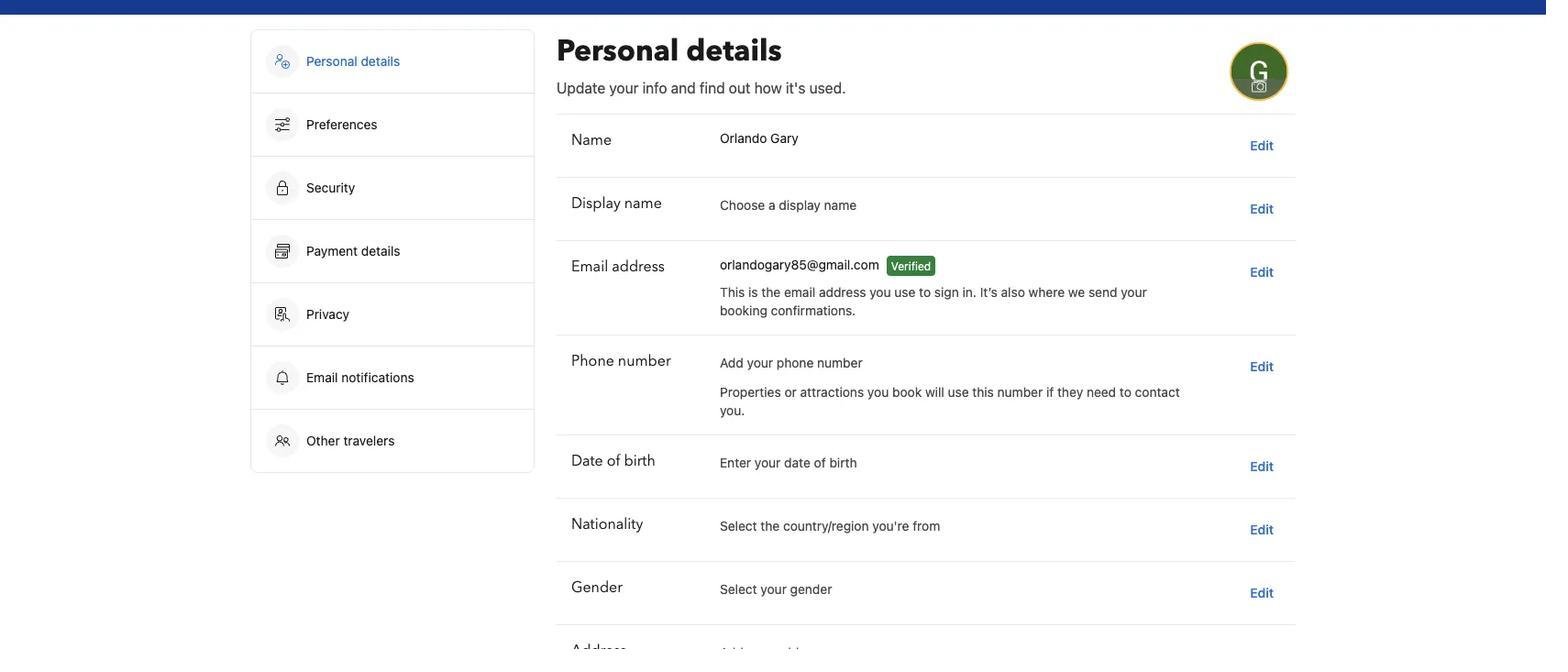 Task type: vqa. For each thing, say whether or not it's contained in the screenshot.


Task type: describe. For each thing, give the bounding box(es) containing it.
book
[[892, 385, 922, 400]]

is
[[748, 285, 758, 300]]

personal details link
[[251, 30, 534, 93]]

1 horizontal spatial number
[[817, 355, 863, 371]]

where
[[1029, 285, 1065, 300]]

and
[[671, 79, 696, 97]]

payment details link
[[251, 220, 534, 282]]

sign
[[935, 285, 959, 300]]

phone number
[[571, 351, 671, 371]]

display name
[[571, 194, 662, 214]]

1 horizontal spatial name
[[824, 198, 857, 213]]

1 horizontal spatial of
[[814, 455, 826, 470]]

date
[[784, 455, 811, 470]]

you inside properties or attractions you book will use this number if they need to contact you.
[[868, 385, 889, 400]]

edit for gender
[[1250, 586, 1274, 601]]

0 horizontal spatial number
[[618, 351, 671, 371]]

0 horizontal spatial birth
[[624, 451, 656, 471]]

email notifications link
[[251, 347, 534, 409]]

used.
[[810, 79, 846, 97]]

payment
[[306, 244, 358, 259]]

a
[[769, 198, 776, 213]]

0 horizontal spatial of
[[607, 451, 621, 471]]

gender
[[571, 578, 623, 598]]

edit button for name
[[1243, 129, 1281, 162]]

how
[[754, 79, 782, 97]]

or
[[785, 385, 797, 400]]

the inside "this is the email address you use to sign in. it's also where we send your booking confirmations."
[[762, 285, 781, 300]]

edit button for gender
[[1243, 577, 1281, 610]]

edit for phone number
[[1250, 359, 1274, 374]]

1 horizontal spatial birth
[[830, 455, 857, 470]]

edit for display name
[[1250, 201, 1274, 216]]

preferences link
[[251, 94, 534, 156]]

email
[[784, 285, 816, 300]]

it's
[[786, 79, 806, 97]]

they
[[1057, 385, 1083, 400]]

your inside "this is the email address you use to sign in. it's also where we send your booking confirmations."
[[1121, 285, 1147, 300]]

name
[[571, 130, 612, 150]]

privacy link
[[251, 283, 534, 346]]

you're
[[873, 519, 909, 534]]

display
[[779, 198, 821, 213]]

privacy
[[306, 307, 350, 322]]

it's
[[980, 285, 998, 300]]

phone
[[777, 355, 814, 371]]

address inside "this is the email address you use to sign in. it's also where we send your booking confirmations."
[[819, 285, 866, 300]]

we
[[1068, 285, 1085, 300]]

attractions
[[800, 385, 864, 400]]

select the country/region you're from
[[720, 519, 940, 534]]

personal details
[[306, 54, 400, 69]]

travelers
[[343, 433, 395, 448]]

choose
[[720, 198, 765, 213]]

number inside properties or attractions you book will use this number if they need to contact you.
[[998, 385, 1043, 400]]

email address
[[571, 257, 665, 277]]

use for phone number
[[948, 385, 969, 400]]

booking
[[720, 303, 768, 318]]

phone
[[571, 351, 614, 371]]

security
[[306, 180, 355, 195]]

orlando gary
[[720, 131, 799, 146]]

your for enter your date of birth
[[755, 455, 781, 470]]

add your phone number
[[720, 355, 863, 371]]

1 vertical spatial the
[[761, 519, 780, 534]]

edit for date of birth
[[1250, 459, 1274, 474]]

info
[[643, 79, 667, 97]]

this
[[973, 385, 994, 400]]

country/region
[[783, 519, 869, 534]]

0 horizontal spatial name
[[624, 194, 662, 214]]

properties
[[720, 385, 781, 400]]

0 vertical spatial address
[[612, 257, 665, 277]]

date of birth
[[571, 451, 656, 471]]

to inside properties or attractions you book will use this number if they need to contact you.
[[1120, 385, 1132, 400]]



Task type: locate. For each thing, give the bounding box(es) containing it.
your for select your gender
[[761, 582, 787, 597]]

6 edit button from the top
[[1243, 514, 1281, 547]]

details for personal details
[[361, 54, 400, 69]]

details inside "personal details update your info and find out how it's used."
[[686, 31, 782, 71]]

preferences
[[306, 117, 377, 132]]

from
[[913, 519, 940, 534]]

number
[[618, 351, 671, 371], [817, 355, 863, 371], [998, 385, 1043, 400]]

to right need
[[1120, 385, 1132, 400]]

0 vertical spatial to
[[919, 285, 931, 300]]

personal inside "personal details update your info and find out how it's used."
[[557, 31, 679, 71]]

payment details
[[306, 244, 404, 259]]

edit for nationality
[[1250, 522, 1274, 537]]

gary
[[771, 131, 799, 146]]

to inside "this is the email address you use to sign in. it's also where we send your booking confirmations."
[[919, 285, 931, 300]]

date
[[571, 451, 603, 471]]

your
[[609, 79, 639, 97], [1121, 285, 1147, 300], [747, 355, 773, 371], [755, 455, 781, 470], [761, 582, 787, 597]]

this
[[720, 285, 745, 300]]

your inside "personal details update your info and find out how it's used."
[[609, 79, 639, 97]]

7 edit from the top
[[1250, 586, 1274, 601]]

1 vertical spatial select
[[720, 582, 757, 597]]

address up 'confirmations.'
[[819, 285, 866, 300]]

your right send
[[1121, 285, 1147, 300]]

find
[[700, 79, 725, 97]]

1 vertical spatial use
[[948, 385, 969, 400]]

this is the email address you use to sign in. it's also where we send your booking confirmations.
[[720, 285, 1147, 318]]

number left if
[[998, 385, 1043, 400]]

email inside 'email notifications' link
[[306, 370, 338, 385]]

security link
[[251, 157, 534, 219]]

edit for name
[[1250, 138, 1274, 153]]

0 vertical spatial email
[[571, 257, 608, 277]]

you.
[[720, 403, 745, 418]]

2 select from the top
[[720, 582, 757, 597]]

of right date
[[814, 455, 826, 470]]

details up preferences link
[[361, 54, 400, 69]]

select for nationality
[[720, 519, 757, 534]]

will
[[925, 385, 944, 400]]

1 vertical spatial address
[[819, 285, 866, 300]]

use inside properties or attractions you book will use this number if they need to contact you.
[[948, 385, 969, 400]]

details for personal details update your info and find out how it's used.
[[686, 31, 782, 71]]

0 horizontal spatial email
[[306, 370, 338, 385]]

personal up update
[[557, 31, 679, 71]]

gender
[[790, 582, 832, 597]]

5 edit button from the top
[[1243, 450, 1281, 483]]

update
[[557, 79, 605, 97]]

in.
[[963, 285, 977, 300]]

select down "enter"
[[720, 519, 757, 534]]

your right add
[[747, 355, 773, 371]]

email notifications
[[306, 370, 414, 385]]

6 edit from the top
[[1250, 522, 1274, 537]]

need
[[1087, 385, 1116, 400]]

of
[[607, 451, 621, 471], [814, 455, 826, 470]]

enter
[[720, 455, 751, 470]]

2 horizontal spatial number
[[998, 385, 1043, 400]]

0 vertical spatial use
[[895, 285, 916, 300]]

send
[[1089, 285, 1118, 300]]

2 edit from the top
[[1250, 201, 1274, 216]]

birth right date
[[830, 455, 857, 470]]

your left date
[[755, 455, 781, 470]]

birth
[[624, 451, 656, 471], [830, 455, 857, 470]]

edit
[[1250, 138, 1274, 153], [1250, 201, 1274, 216], [1250, 265, 1274, 280], [1250, 359, 1274, 374], [1250, 459, 1274, 474], [1250, 522, 1274, 537], [1250, 586, 1274, 601]]

out
[[729, 79, 751, 97]]

of right 'date'
[[607, 451, 621, 471]]

1 vertical spatial to
[[1120, 385, 1132, 400]]

select
[[720, 519, 757, 534], [720, 582, 757, 597]]

add
[[720, 355, 744, 371]]

you left the sign
[[870, 285, 891, 300]]

notifications
[[341, 370, 414, 385]]

confirmations.
[[771, 303, 856, 318]]

personal for personal details update your info and find out how it's used.
[[557, 31, 679, 71]]

use for email address
[[895, 285, 916, 300]]

orlando
[[720, 131, 767, 146]]

email for email address
[[571, 257, 608, 277]]

personal
[[557, 31, 679, 71], [306, 54, 357, 69]]

1 horizontal spatial address
[[819, 285, 866, 300]]

enter your date of birth
[[720, 455, 857, 470]]

5 edit from the top
[[1250, 459, 1274, 474]]

1 edit button from the top
[[1243, 129, 1281, 162]]

1 horizontal spatial personal
[[557, 31, 679, 71]]

use down verified
[[895, 285, 916, 300]]

3 edit from the top
[[1250, 265, 1274, 280]]

details
[[686, 31, 782, 71], [361, 54, 400, 69], [361, 244, 400, 259]]

4 edit from the top
[[1250, 359, 1274, 374]]

0 horizontal spatial address
[[612, 257, 665, 277]]

also
[[1001, 285, 1025, 300]]

personal for personal details
[[306, 54, 357, 69]]

personal up preferences
[[306, 54, 357, 69]]

1 horizontal spatial use
[[948, 385, 969, 400]]

1 horizontal spatial to
[[1120, 385, 1132, 400]]

your left info
[[609, 79, 639, 97]]

0 vertical spatial select
[[720, 519, 757, 534]]

select left gender at the right bottom of page
[[720, 582, 757, 597]]

the right is
[[762, 285, 781, 300]]

details right the payment
[[361, 244, 400, 259]]

choose a display name
[[720, 198, 857, 213]]

4 edit button from the top
[[1243, 350, 1281, 383]]

display
[[571, 194, 621, 214]]

number right phone
[[618, 351, 671, 371]]

orlandogary85@gmail.com
[[720, 257, 879, 272]]

name
[[624, 194, 662, 214], [824, 198, 857, 213]]

1 vertical spatial you
[[868, 385, 889, 400]]

verified
[[891, 260, 931, 272]]

email for email notifications
[[306, 370, 338, 385]]

7 edit button from the top
[[1243, 577, 1281, 610]]

select for gender
[[720, 582, 757, 597]]

details for payment details
[[361, 244, 400, 259]]

0 vertical spatial the
[[762, 285, 781, 300]]

edit button for date of birth
[[1243, 450, 1281, 483]]

0 horizontal spatial personal
[[306, 54, 357, 69]]

if
[[1046, 385, 1054, 400]]

1 horizontal spatial email
[[571, 257, 608, 277]]

you inside "this is the email address you use to sign in. it's also where we send your booking confirmations."
[[870, 285, 891, 300]]

email
[[571, 257, 608, 277], [306, 370, 338, 385]]

other travelers
[[306, 433, 395, 448]]

the
[[762, 285, 781, 300], [761, 519, 780, 534]]

1 vertical spatial email
[[306, 370, 338, 385]]

other
[[306, 433, 340, 448]]

select your gender
[[720, 582, 832, 597]]

you left book
[[868, 385, 889, 400]]

you
[[870, 285, 891, 300], [868, 385, 889, 400]]

your for add your phone number
[[747, 355, 773, 371]]

edit button
[[1243, 129, 1281, 162], [1243, 193, 1281, 226], [1243, 256, 1281, 289], [1243, 350, 1281, 383], [1243, 450, 1281, 483], [1243, 514, 1281, 547], [1243, 577, 1281, 610]]

number up attractions
[[817, 355, 863, 371]]

2 edit button from the top
[[1243, 193, 1281, 226]]

1 select from the top
[[720, 519, 757, 534]]

use right "will"
[[948, 385, 969, 400]]

your left gender at the right bottom of page
[[761, 582, 787, 597]]

nationality
[[571, 515, 643, 535]]

edit button for nationality
[[1243, 514, 1281, 547]]

edit for email address
[[1250, 265, 1274, 280]]

properties or attractions you book will use this number if they need to contact you.
[[720, 385, 1180, 418]]

edit button for email address
[[1243, 256, 1281, 289]]

to
[[919, 285, 931, 300], [1120, 385, 1132, 400]]

3 edit button from the top
[[1243, 256, 1281, 289]]

edit button for display name
[[1243, 193, 1281, 226]]

0 horizontal spatial to
[[919, 285, 931, 300]]

address down display name at the top left of the page
[[612, 257, 665, 277]]

0 vertical spatial you
[[870, 285, 891, 300]]

birth right 'date'
[[624, 451, 656, 471]]

contact
[[1135, 385, 1180, 400]]

details up out
[[686, 31, 782, 71]]

0 horizontal spatial use
[[895, 285, 916, 300]]

use inside "this is the email address you use to sign in. it's also where we send your booking confirmations."
[[895, 285, 916, 300]]

the left country/region on the bottom right
[[761, 519, 780, 534]]

to left the sign
[[919, 285, 931, 300]]

email down display
[[571, 257, 608, 277]]

use
[[895, 285, 916, 300], [948, 385, 969, 400]]

personal details update your info and find out how it's used.
[[557, 31, 846, 97]]

other travelers link
[[251, 410, 534, 472]]

edit button for phone number
[[1243, 350, 1281, 383]]

address
[[612, 257, 665, 277], [819, 285, 866, 300]]

email left notifications
[[306, 370, 338, 385]]

1 edit from the top
[[1250, 138, 1274, 153]]



